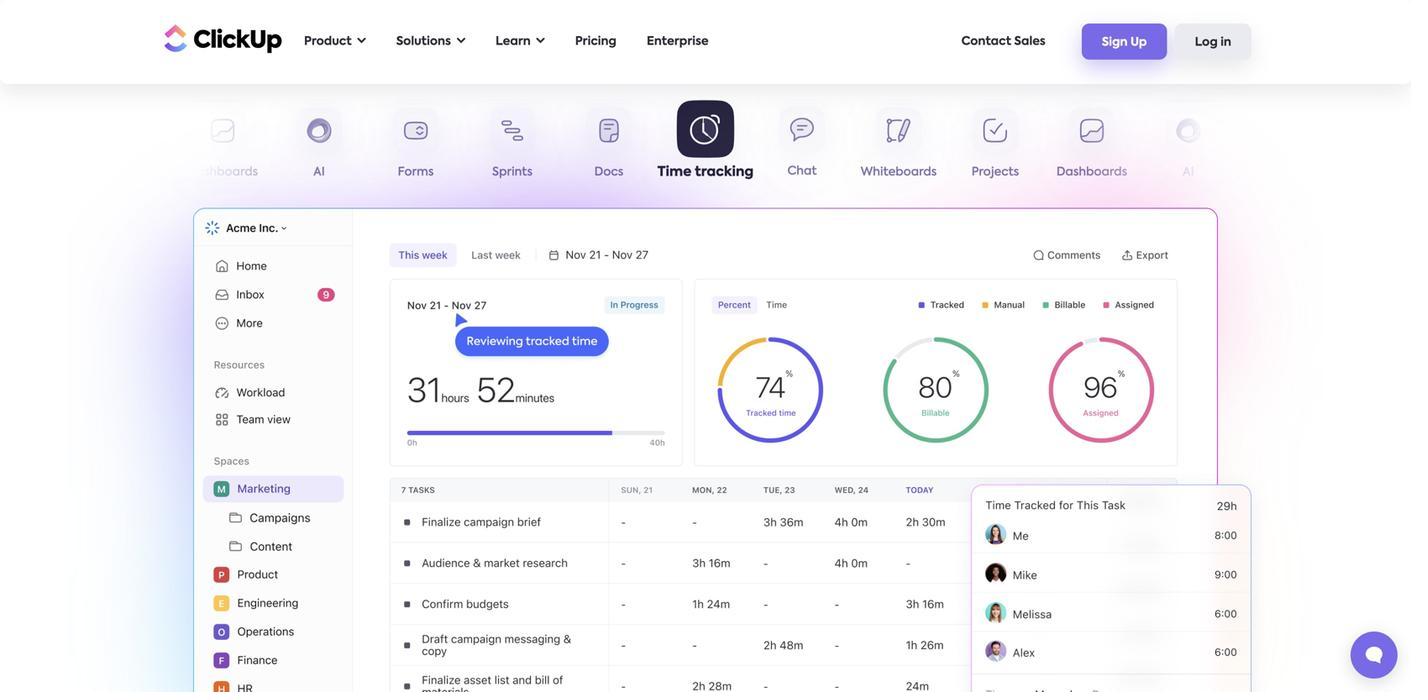 Task type: vqa. For each thing, say whether or not it's contained in the screenshot.
2nd Ai BUTTON from right
yes



Task type: locate. For each thing, give the bounding box(es) containing it.
sign up button
[[1082, 24, 1167, 59]]

1 dashboards from the left
[[187, 166, 258, 178]]

product button
[[296, 24, 374, 59]]

0 horizontal spatial forms
[[398, 166, 434, 178]]

dashboards button
[[174, 108, 271, 185], [1044, 108, 1140, 185]]

docs button
[[561, 108, 657, 185]]

docs
[[594, 166, 623, 178]]

0 horizontal spatial dashboards
[[187, 166, 258, 178]]

1 projects from the left
[[102, 166, 150, 178]]

0 horizontal spatial projects button
[[78, 108, 174, 185]]

dashboards for second dashboards button from left
[[1056, 166, 1127, 178]]

0 horizontal spatial ai
[[313, 166, 325, 178]]

0 horizontal spatial dashboards button
[[174, 108, 271, 185]]

forms button
[[367, 108, 464, 185], [1237, 108, 1333, 185]]

time tracking button
[[657, 101, 754, 184]]

tracking
[[695, 166, 754, 180]]

0 horizontal spatial forms button
[[367, 108, 464, 185]]

log in
[[1195, 37, 1231, 48]]

2 forms from the left
[[1267, 166, 1303, 178]]

0 horizontal spatial projects
[[102, 166, 150, 178]]

learn
[[496, 36, 531, 47]]

projects button
[[78, 108, 174, 185], [947, 108, 1044, 185]]

0 horizontal spatial ai button
[[271, 108, 367, 185]]

ai
[[313, 166, 325, 178], [1183, 166, 1194, 178]]

1 horizontal spatial projects button
[[947, 108, 1044, 185]]

2 dashboards from the left
[[1056, 166, 1127, 178]]

2 projects from the left
[[972, 166, 1019, 178]]

ai button
[[271, 108, 367, 185], [1140, 108, 1237, 185]]

1 horizontal spatial forms
[[1267, 166, 1303, 178]]

2 ai button from the left
[[1140, 108, 1237, 185]]

1 horizontal spatial dashboards
[[1056, 166, 1127, 178]]

log in link
[[1175, 24, 1251, 59]]

enterprise
[[647, 36, 709, 47]]

forms
[[398, 166, 434, 178], [1267, 166, 1303, 178]]

time
[[657, 166, 691, 180]]

1 horizontal spatial forms button
[[1237, 108, 1333, 185]]

log
[[1195, 37, 1218, 48]]

projects
[[102, 166, 150, 178], [972, 166, 1019, 178]]

time tracking image
[[193, 208, 1218, 692], [915, 466, 1272, 692]]

1 horizontal spatial ai button
[[1140, 108, 1237, 185]]

chat
[[787, 165, 817, 176]]

1 horizontal spatial ai
[[1183, 166, 1194, 178]]

dashboards
[[187, 166, 258, 178], [1056, 166, 1127, 178]]

sign up
[[1102, 37, 1147, 48]]

pricing
[[575, 36, 616, 47]]

up
[[1130, 37, 1147, 48]]

1 horizontal spatial projects
[[972, 166, 1019, 178]]

1 horizontal spatial dashboards button
[[1044, 108, 1140, 185]]

contact sales
[[961, 36, 1046, 47]]



Task type: describe. For each thing, give the bounding box(es) containing it.
whiteboards button
[[850, 108, 947, 185]]

1 ai from the left
[[313, 166, 325, 178]]

learn button
[[487, 24, 553, 59]]

clickup image
[[160, 22, 282, 54]]

1 dashboards button from the left
[[174, 108, 271, 185]]

1 forms button from the left
[[367, 108, 464, 185]]

2 projects button from the left
[[947, 108, 1044, 185]]

time tracking
[[657, 166, 754, 180]]

chat button
[[754, 106, 850, 184]]

contact
[[961, 36, 1011, 47]]

sales
[[1014, 36, 1046, 47]]

1 forms from the left
[[398, 166, 434, 178]]

dashboards for second dashboards button from right
[[187, 166, 258, 178]]

1 ai button from the left
[[271, 108, 367, 185]]

product
[[304, 36, 352, 47]]

solutions
[[396, 36, 451, 47]]

1 projects button from the left
[[78, 108, 174, 185]]

2 forms button from the left
[[1237, 108, 1333, 185]]

contact sales link
[[953, 24, 1054, 59]]

sign
[[1102, 37, 1128, 48]]

sprints button
[[464, 108, 561, 185]]

2 dashboards button from the left
[[1044, 108, 1140, 185]]

whiteboards
[[861, 166, 937, 178]]

sprints
[[492, 166, 532, 178]]

2 ai from the left
[[1183, 166, 1194, 178]]

in
[[1221, 37, 1231, 48]]

enterprise link
[[638, 24, 717, 59]]

pricing link
[[567, 24, 625, 59]]

solutions button
[[388, 24, 474, 59]]



